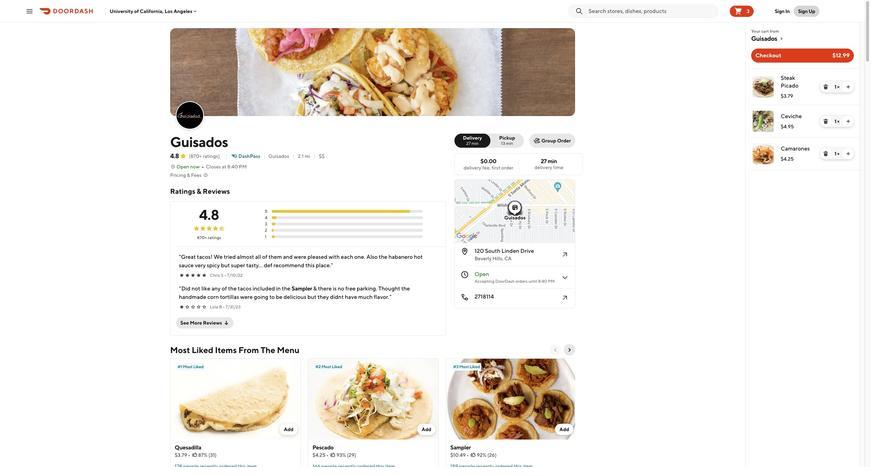Task type: locate. For each thing, give the bounding box(es) containing it.
×
[[838, 84, 840, 90], [838, 119, 840, 124], [838, 151, 840, 157]]

liked right #3
[[470, 364, 480, 369]]

open up pricing & fees
[[177, 164, 189, 170]]

delivery left time
[[535, 165, 553, 170]]

$3.79 inside list
[[781, 93, 794, 99]]

open
[[177, 164, 189, 170], [475, 271, 489, 277]]

0 horizontal spatial 3
[[265, 221, 267, 226]]

3
[[747, 8, 750, 14], [265, 221, 267, 226]]

group
[[542, 138, 556, 143]]

& left "fees"
[[187, 172, 190, 178]]

delivery inside '$0.00 delivery fee, first order'
[[464, 165, 482, 170]]

of
[[134, 8, 139, 14]]

guisados inside guisados link
[[752, 35, 778, 42]]

& inside button
[[187, 172, 190, 178]]

most right #3
[[459, 364, 469, 369]]

0 vertical spatial remove item from cart image
[[823, 84, 829, 90]]

2 vertical spatial add one to cart image
[[846, 151, 851, 157]]

reviews down closes in the top left of the page
[[203, 187, 230, 195]]

1 vertical spatial 3
[[265, 221, 267, 226]]

sampler inside sampler "
[[292, 285, 312, 292]]

4.8
[[170, 152, 179, 160], [199, 206, 219, 223]]

| left 2.1 at the left of page
[[293, 153, 295, 159]]

1 horizontal spatial 4.8
[[199, 206, 219, 223]]

next button of carousel image
[[567, 347, 573, 353]]

870+ ratings
[[197, 235, 221, 240]]

3 × from the top
[[838, 151, 840, 157]]

$12.99
[[833, 52, 850, 59]]

1 add one to cart image from the top
[[846, 84, 851, 90]]

sign left in
[[775, 8, 785, 14]]

& down "fees"
[[197, 187, 201, 195]]

3 add button from the left
[[555, 424, 574, 435]]

2 vertical spatial ×
[[838, 151, 840, 157]]

0 horizontal spatial $4.25
[[313, 452, 326, 458]]

0 horizontal spatial $3.79
[[175, 452, 187, 458]]

&
[[187, 172, 190, 178], [197, 187, 201, 195]]

1 horizontal spatial $4.25
[[781, 156, 794, 162]]

2 vertical spatial remove item from cart image
[[823, 151, 829, 157]]

items
[[215, 345, 237, 355]]

$0.00 delivery fee, first order
[[464, 158, 514, 170]]

the
[[261, 345, 275, 355]]

open now
[[177, 164, 200, 170]]

| right dashpass
[[264, 153, 266, 159]]

min inside delivery 27 min
[[472, 141, 479, 146]]

$3.79
[[781, 93, 794, 99], [175, 452, 187, 458]]

$10.49 •
[[451, 452, 469, 458]]

0 vertical spatial 1 ×
[[835, 84, 840, 90]]

0 horizontal spatial add button
[[280, 424, 298, 435]]

university of california, los angeles
[[110, 8, 192, 14]]

group order
[[542, 138, 571, 143]]

0 vertical spatial &
[[187, 172, 190, 178]]

0 horizontal spatial menu
[[277, 345, 300, 355]]

4.8 up open now
[[170, 152, 179, 160]]

pescado
[[313, 444, 334, 451]]

1 vertical spatial pm
[[548, 279, 555, 284]]

view
[[425, 452, 439, 459]]

orders
[[516, 279, 528, 284]]

1 ×
[[835, 84, 840, 90], [835, 119, 840, 124], [835, 151, 840, 157]]

delivery left the 'fee,'
[[464, 165, 482, 170]]

steak
[[781, 75, 796, 81]]

call restaurant image
[[561, 293, 569, 302]]

0 vertical spatial menu
[[277, 345, 300, 355]]

#1
[[178, 364, 182, 369]]

1 horizontal spatial delivery
[[535, 165, 553, 170]]

$3.79 for $3.79 •
[[175, 452, 187, 458]]

1 horizontal spatial sign
[[798, 8, 808, 14]]

2 remove item from cart image from the top
[[823, 119, 829, 124]]

8:40 right 'until'
[[538, 279, 547, 284]]

2 add one to cart image from the top
[[846, 119, 851, 124]]

2 vertical spatial 1 ×
[[835, 151, 840, 157]]

min up '$0.00 delivery fee, first order'
[[472, 141, 479, 146]]

3 add from the left
[[560, 427, 569, 432]]

0 vertical spatial add one to cart image
[[846, 84, 851, 90]]

sampler
[[292, 285, 312, 292], [451, 444, 471, 451]]

min
[[472, 141, 479, 146], [506, 141, 513, 146], [548, 158, 557, 165]]

menu right "the"
[[277, 345, 300, 355]]

1 add button from the left
[[280, 424, 298, 435]]

min for delivery
[[472, 141, 479, 146]]

1 horizontal spatial add button
[[418, 424, 436, 435]]

0 vertical spatial $4.25
[[781, 156, 794, 162]]

1 vertical spatial &
[[197, 187, 201, 195]]

1 horizontal spatial sampler
[[451, 444, 471, 451]]

order
[[502, 165, 514, 170]]

1 vertical spatial open
[[475, 271, 489, 277]]

0 horizontal spatial sign
[[775, 8, 785, 14]]

reviews inside button
[[203, 320, 222, 326]]

liked right the #2
[[332, 364, 342, 369]]

1 horizontal spatial add
[[422, 427, 432, 432]]

(31)
[[209, 452, 217, 458]]

1 vertical spatial $3.79
[[175, 452, 187, 458]]

& for ratings
[[197, 187, 201, 195]]

0 vertical spatial open
[[177, 164, 189, 170]]

0 horizontal spatial min
[[472, 141, 479, 146]]

1 × for camarones
[[835, 151, 840, 157]]

8:40 right at
[[227, 164, 238, 170]]

checkout
[[756, 52, 782, 59]]

menu
[[277, 345, 300, 355], [440, 452, 455, 459]]

1 remove item from cart image from the top
[[823, 84, 829, 90]]

$4.25 for $4.25
[[781, 156, 794, 162]]

0 horizontal spatial &
[[187, 172, 190, 178]]

• right 'now'
[[202, 164, 204, 170]]

2 horizontal spatial add button
[[555, 424, 574, 435]]

min right 13
[[506, 141, 513, 146]]

pm down dashpass
[[239, 164, 247, 170]]

$10.49
[[451, 452, 466, 458]]

| right 'mi'
[[314, 153, 316, 159]]

0 horizontal spatial sampler
[[292, 285, 312, 292]]

" inside sampler "
[[390, 294, 392, 300]]

most
[[170, 345, 190, 355], [183, 364, 193, 369], [322, 364, 331, 369], [459, 364, 469, 369]]

sign
[[775, 8, 785, 14], [798, 8, 808, 14]]

open inside the open accepting doordash orders until 8:40 pm
[[475, 271, 489, 277]]

27 inside delivery 27 min
[[466, 141, 471, 146]]

guisados image
[[170, 28, 575, 116], [177, 102, 203, 129]]

| up • closes at 8:40 pm
[[225, 153, 227, 159]]

2 add from the left
[[422, 427, 432, 432]]

1 horizontal spatial $3.79
[[781, 93, 794, 99]]

reviews for see more reviews
[[203, 320, 222, 326]]

0 horizontal spatial 27
[[466, 141, 471, 146]]

2
[[265, 228, 267, 233]]

remove item from cart image for steak picado
[[823, 84, 829, 90]]

delivery 27 min
[[463, 135, 482, 146]]

Store search: begin typing to search for stores available on DoorDash text field
[[589, 7, 716, 15]]

1 horizontal spatial 8:40
[[538, 279, 547, 284]]

2.1
[[298, 153, 304, 159]]

lola
[[210, 304, 218, 309]]

most for sampler
[[459, 364, 469, 369]]

8:40
[[227, 164, 238, 170], [538, 279, 547, 284]]

0 vertical spatial ×
[[838, 84, 840, 90]]

2 add button from the left
[[418, 424, 436, 435]]

27 up '$0.00 delivery fee, first order'
[[466, 141, 471, 146]]

1 vertical spatial 27
[[541, 158, 547, 165]]

chris s • 7/10/22
[[210, 273, 243, 278]]

fees
[[191, 172, 202, 178]]

ceviche
[[781, 113, 802, 120]]

• right s
[[224, 273, 226, 278]]

1 vertical spatial ×
[[838, 119, 840, 124]]

pickup 13 min
[[499, 135, 515, 146]]

open menu image
[[25, 7, 34, 15]]

1 add from the left
[[284, 427, 294, 432]]

sign in
[[775, 8, 790, 14]]

× for camarones
[[838, 151, 840, 157]]

0 vertical spatial 27
[[466, 141, 471, 146]]

$3.79 for $3.79
[[781, 93, 794, 99]]

• closes at 8:40 pm
[[202, 164, 247, 170]]

0 horizontal spatial add
[[284, 427, 294, 432]]

ceviche image
[[753, 111, 774, 132]]

list containing steak picado
[[746, 68, 860, 170]]

menu right view on the bottom of page
[[440, 452, 455, 459]]

1 for steak picado
[[835, 84, 837, 90]]

pm left expand store hours image
[[548, 279, 555, 284]]

drive
[[521, 248, 534, 254]]

1 vertical spatial remove item from cart image
[[823, 119, 829, 124]]

open for open now
[[177, 164, 189, 170]]

beverly
[[475, 256, 492, 261]]

1
[[835, 84, 837, 90], [835, 119, 837, 124], [835, 151, 837, 157], [265, 234, 267, 239]]

add for sampler
[[560, 427, 569, 432]]

1 horizontal spatial min
[[506, 141, 513, 146]]

add button
[[280, 424, 298, 435], [418, 424, 436, 435], [555, 424, 574, 435]]

expand store hours image
[[561, 211, 569, 219]]

add one to cart image for steak picado
[[846, 84, 851, 90]]

4 | from the left
[[314, 153, 316, 159]]

sign inside 'link'
[[798, 8, 808, 14]]

92% (26)
[[477, 452, 497, 458]]

$3.79 down the quesadilla
[[175, 452, 187, 458]]

1 horizontal spatial menu
[[440, 452, 455, 459]]

$4.95
[[781, 124, 794, 129]]

3 add one to cart image from the top
[[846, 151, 851, 157]]

remove item from cart image
[[823, 84, 829, 90], [823, 119, 829, 124], [823, 151, 829, 157]]

hills,
[[493, 256, 504, 261]]

sign left up
[[798, 8, 808, 14]]

0 vertical spatial $3.79
[[781, 93, 794, 99]]

1 × for steak picado
[[835, 84, 840, 90]]

delivery inside 27 min delivery time
[[535, 165, 553, 170]]

$4.25 down pescado
[[313, 452, 326, 458]]

0 horizontal spatial delivery
[[464, 165, 482, 170]]

ca
[[505, 256, 512, 261]]

open for open accepting doordash orders until 8:40 pm
[[475, 271, 489, 277]]

first
[[492, 165, 501, 170]]

0 vertical spatial reviews
[[203, 187, 230, 195]]

add one to cart image
[[846, 84, 851, 90], [846, 119, 851, 124], [846, 151, 851, 157]]

None radio
[[455, 134, 491, 148], [486, 134, 524, 148], [455, 134, 491, 148], [486, 134, 524, 148]]

camarones
[[781, 145, 810, 152]]

dashpass
[[238, 153, 260, 159]]

most right the #2
[[322, 364, 331, 369]]

add for pescado
[[422, 427, 432, 432]]

0 horizontal spatial 8:40
[[227, 164, 238, 170]]

min inside pickup 13 min
[[506, 141, 513, 146]]

most up #1
[[170, 345, 190, 355]]

"
[[179, 254, 181, 260], [331, 262, 333, 269], [179, 285, 181, 292], [390, 294, 392, 300]]

0 horizontal spatial pm
[[239, 164, 247, 170]]

cart
[[762, 28, 769, 34]]

1 vertical spatial 8:40
[[538, 279, 547, 284]]

reviews down lola
[[203, 320, 222, 326]]

quesadilla
[[175, 444, 201, 451]]

list
[[746, 68, 860, 170]]

liked up #1 most liked
[[192, 345, 213, 355]]

open up accepting
[[475, 271, 489, 277]]

1 horizontal spatial pm
[[548, 279, 555, 284]]

ratings)
[[203, 153, 220, 159]]

0 horizontal spatial 4.8
[[170, 152, 179, 160]]

delivery
[[535, 165, 553, 170], [464, 165, 482, 170]]

add one to cart image for ceviche
[[846, 119, 851, 124]]

1 vertical spatial 1 ×
[[835, 119, 840, 124]]

0 vertical spatial sampler
[[292, 285, 312, 292]]

1 vertical spatial sampler
[[451, 444, 471, 451]]

3 remove item from cart image from the top
[[823, 151, 829, 157]]

1 delivery from the left
[[535, 165, 553, 170]]

$4.25 down camarones
[[781, 156, 794, 162]]

2 1 × from the top
[[835, 119, 840, 124]]

2 × from the top
[[838, 119, 840, 124]]

1 vertical spatial add one to cart image
[[846, 119, 851, 124]]

2 horizontal spatial add
[[560, 427, 569, 432]]

1 1 × from the top
[[835, 84, 840, 90]]

reviews for ratings & reviews
[[203, 187, 230, 195]]

0 horizontal spatial open
[[177, 164, 189, 170]]

1 horizontal spatial 27
[[541, 158, 547, 165]]

pm
[[239, 164, 247, 170], [548, 279, 555, 284]]

1 horizontal spatial 3
[[747, 8, 750, 14]]

sampler for sampler "
[[292, 285, 312, 292]]

27
[[466, 141, 471, 146], [541, 158, 547, 165]]

1 × from the top
[[838, 84, 840, 90]]

2 delivery from the left
[[464, 165, 482, 170]]

add button for sampler
[[555, 424, 574, 435]]

sign for sign up
[[798, 8, 808, 14]]

2 horizontal spatial min
[[548, 158, 557, 165]]

1 horizontal spatial &
[[197, 187, 201, 195]]

picado
[[781, 82, 799, 89]]

1 vertical spatial reviews
[[203, 320, 222, 326]]

1 vertical spatial menu
[[440, 452, 455, 459]]

1 sign from the left
[[775, 8, 785, 14]]

0 vertical spatial 3
[[747, 8, 750, 14]]

$0.00
[[481, 158, 497, 164]]

1 horizontal spatial open
[[475, 271, 489, 277]]

pricing & fees
[[170, 172, 202, 178]]

2 sign from the left
[[798, 8, 808, 14]]

most right #1
[[183, 364, 193, 369]]

1 vertical spatial $4.25
[[313, 452, 326, 458]]

120 south linden drive beverly hills, ca
[[475, 248, 534, 261]]

at
[[222, 164, 226, 170]]

27 left time
[[541, 158, 547, 165]]

4.8 up 870+ ratings
[[199, 206, 219, 223]]

3 1 × from the top
[[835, 151, 840, 157]]

$4.25 inside list
[[781, 156, 794, 162]]

remove item from cart image for camarones
[[823, 151, 829, 157]]

87%
[[198, 452, 208, 458]]

pm inside the open accepting doordash orders until 8:40 pm
[[548, 279, 555, 284]]

min down group order button
[[548, 158, 557, 165]]

liked right #1
[[193, 364, 204, 369]]

• down pescado
[[327, 452, 329, 458]]

$4.25
[[781, 156, 794, 162], [313, 452, 326, 458]]

87% (31)
[[198, 452, 217, 458]]

$3.79 down picado
[[781, 93, 794, 99]]

ratings
[[170, 187, 195, 195]]



Task type: vqa. For each thing, say whether or not it's contained in the screenshot.
1st Add button from left
yes



Task type: describe. For each thing, give the bounding box(es) containing it.
from
[[238, 345, 259, 355]]

• right $10.49 on the bottom of the page
[[467, 452, 469, 458]]

sampler for sampler
[[451, 444, 471, 451]]

4
[[265, 215, 267, 220]]

3 | from the left
[[293, 153, 295, 159]]

liked for quesadilla
[[193, 364, 204, 369]]

#1 most liked
[[178, 364, 204, 369]]

university
[[110, 8, 133, 14]]

previous button of carousel image
[[553, 347, 558, 353]]

more
[[190, 320, 202, 326]]

add button for pescado
[[418, 424, 436, 435]]

0 vertical spatial 8:40
[[227, 164, 238, 170]]

map region
[[398, 168, 578, 258]]

most for quesadilla
[[183, 364, 193, 369]]

liked inside heading
[[192, 345, 213, 355]]

sampler "
[[292, 285, 392, 300]]

most liked items from the menu heading
[[170, 344, 300, 356]]

group order button
[[530, 134, 575, 148]]

• down the quesadilla
[[188, 452, 190, 458]]

accepting
[[475, 279, 495, 284]]

1 | from the left
[[225, 153, 227, 159]]

find restaurant in google maps image
[[561, 250, 569, 259]]

see more reviews button
[[176, 317, 233, 328]]

closes
[[206, 164, 221, 170]]

most liked items from the menu
[[170, 345, 300, 355]]

1 for ceviche
[[835, 119, 837, 124]]

add one to cart image for camarones
[[846, 151, 851, 157]]

• right b
[[223, 304, 225, 309]]

south
[[485, 248, 501, 254]]

open accepting doordash orders until 8:40 pm
[[475, 271, 555, 284]]

lola b • 7/31/23
[[210, 304, 241, 309]]

$4.25 for $4.25 •
[[313, 452, 326, 458]]

min for pickup
[[506, 141, 513, 146]]

pricing & fees button
[[170, 172, 209, 179]]

sign for sign in
[[775, 8, 785, 14]]

3 button
[[730, 5, 754, 17]]

120
[[475, 248, 484, 254]]

dashpass |
[[238, 153, 266, 159]]

expand store hours image
[[561, 273, 569, 282]]

most for pescado
[[322, 364, 331, 369]]

& for pricing
[[187, 172, 190, 178]]

× for ceviche
[[838, 119, 840, 124]]

view menu button
[[411, 449, 459, 463]]

sign up
[[798, 8, 816, 14]]

ratings & reviews
[[170, 187, 230, 195]]

liked for pescado
[[332, 364, 342, 369]]

0 vertical spatial 4.8
[[170, 152, 179, 160]]

your
[[752, 28, 761, 34]]

2718114
[[475, 293, 494, 300]]

see more reviews
[[180, 320, 222, 326]]

(870+ ratings)
[[189, 153, 220, 159]]

27 min delivery time
[[535, 158, 564, 170]]

powered by google image
[[457, 233, 478, 240]]

b
[[219, 304, 222, 309]]

1 vertical spatial 4.8
[[199, 206, 219, 223]]

fee,
[[483, 165, 491, 170]]

doordash
[[496, 279, 515, 284]]

min inside 27 min delivery time
[[548, 158, 557, 165]]

university of california, los angeles button
[[110, 8, 198, 14]]

add for quesadilla
[[284, 427, 294, 432]]

0 vertical spatial pm
[[239, 164, 247, 170]]

camarones image
[[753, 143, 774, 164]]

sampler button
[[292, 285, 312, 293]]

menu inside view menu button
[[440, 452, 455, 459]]

up
[[809, 8, 816, 14]]

mi
[[305, 153, 310, 159]]

$4.25 •
[[313, 452, 329, 458]]

delivery
[[463, 135, 482, 141]]

(29)
[[347, 452, 356, 458]]

linden
[[502, 248, 519, 254]]

most inside heading
[[170, 345, 190, 355]]

liked for sampler
[[470, 364, 480, 369]]

chris
[[210, 273, 220, 278]]

93% (29)
[[337, 452, 356, 458]]

pickup
[[499, 135, 515, 141]]

order methods option group
[[455, 134, 524, 148]]

guisados | 2.1 mi | $$
[[268, 153, 325, 159]]

remove item from cart image for ceviche
[[823, 119, 829, 124]]

see
[[180, 320, 189, 326]]

1 × for ceviche
[[835, 119, 840, 124]]

los
[[165, 8, 173, 14]]

7/10/22
[[227, 273, 243, 278]]

1 for camarones
[[835, 151, 837, 157]]

from
[[770, 28, 779, 34]]

3 inside button
[[747, 8, 750, 14]]

870+
[[197, 235, 207, 240]]

8:40 inside the open accepting doordash orders until 8:40 pm
[[538, 279, 547, 284]]

27 inside 27 min delivery time
[[541, 158, 547, 165]]

menu inside heading
[[277, 345, 300, 355]]

$$
[[319, 153, 325, 159]]

sign up link
[[794, 5, 820, 17]]

× for steak picado
[[838, 84, 840, 90]]

your cart from
[[752, 28, 779, 34]]

order
[[557, 138, 571, 143]]

sign in link
[[771, 4, 794, 18]]

5
[[265, 209, 268, 214]]

steak picado
[[781, 75, 799, 89]]

time
[[553, 165, 564, 170]]

pricing
[[170, 172, 186, 178]]

93%
[[337, 452, 346, 458]]

7/31/23
[[226, 304, 241, 309]]

expand store hours button
[[456, 204, 574, 226]]

92%
[[477, 452, 487, 458]]

#3 most liked
[[453, 364, 480, 369]]

in
[[786, 8, 790, 14]]

$3.79 •
[[175, 452, 190, 458]]

angeles
[[174, 8, 192, 14]]

2 | from the left
[[264, 153, 266, 159]]

view menu
[[425, 452, 455, 459]]

steak picado image
[[753, 76, 774, 97]]

s
[[221, 273, 224, 278]]

add button for quesadilla
[[280, 424, 298, 435]]

" "
[[179, 254, 333, 269]]



